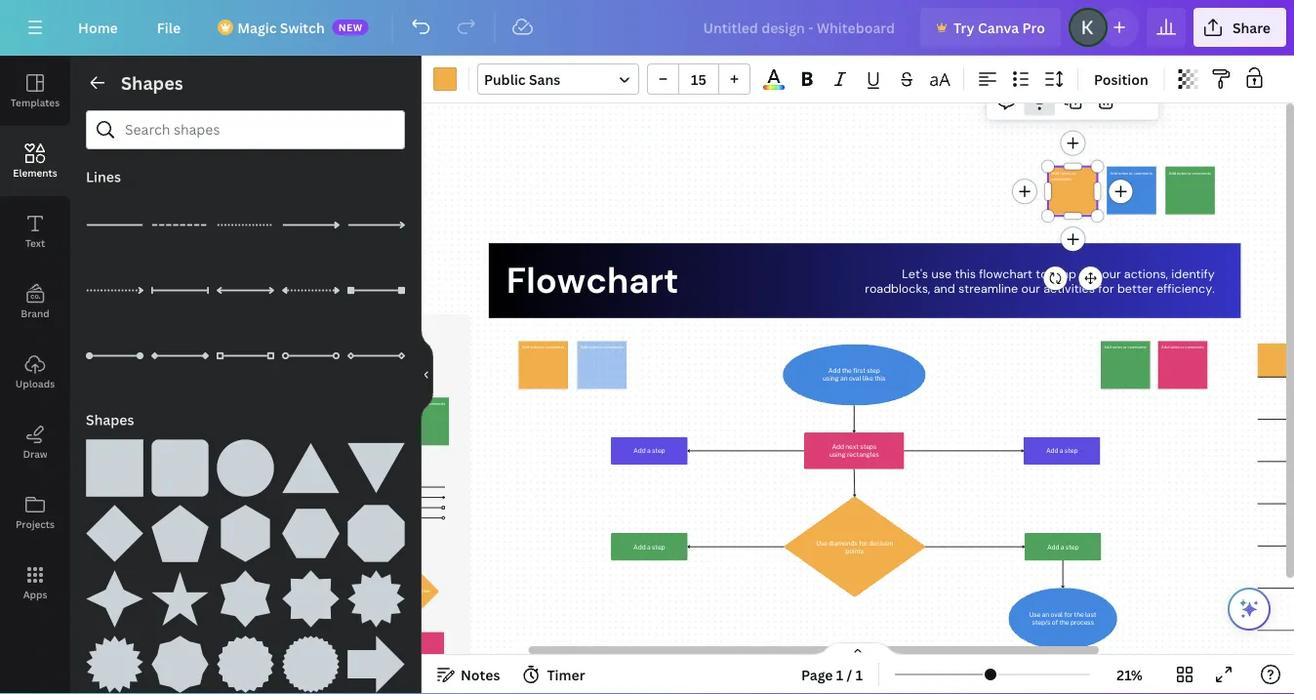 Task type: vqa. For each thing, say whether or not it's contained in the screenshot.
of within Components of a Gantt chart
no



Task type: locate. For each thing, give the bounding box(es) containing it.
templates
[[11, 96, 60, 109]]

#ffaa2b image
[[433, 67, 457, 91]]

color range image
[[764, 85, 785, 90]]

arrow right image
[[348, 636, 405, 693]]

draw button
[[0, 407, 70, 477]]

try
[[954, 18, 975, 37]]

hexagon vertical image
[[217, 505, 274, 562]]

timer
[[547, 665, 585, 684]]

triangle up image
[[282, 439, 340, 497]]

home link
[[62, 8, 134, 47]]

actions,
[[1124, 266, 1168, 282]]

star burst 1 image
[[348, 570, 405, 628]]

map
[[1051, 266, 1077, 282]]

public
[[484, 70, 526, 88]]

group right the star burst 3 image
[[282, 624, 340, 693]]

5-pointed star image
[[151, 570, 209, 628]]

diamond image
[[86, 505, 144, 562]]

draw
[[23, 447, 47, 460]]

group right the 4-pointed star image
[[151, 558, 209, 628]]

group right star burst 2 image
[[151, 624, 209, 693]]

roadblocks,
[[865, 281, 931, 297]]

uploads
[[15, 377, 55, 390]]

shapes
[[121, 71, 183, 95], [86, 411, 134, 429]]

new
[[338, 21, 363, 34]]

let's use this flowchart to map out our actions, identify roadblocks, and streamline our activities for better efficiency.
[[865, 266, 1215, 297]]

position
[[1094, 70, 1149, 88]]

group
[[647, 63, 751, 95], [86, 428, 144, 497], [151, 428, 209, 497], [217, 428, 274, 497], [282, 428, 340, 497], [348, 428, 405, 497], [86, 493, 144, 562], [151, 493, 209, 562], [217, 493, 274, 562], [282, 493, 340, 562], [348, 493, 405, 562], [86, 558, 144, 628], [151, 558, 209, 628], [217, 558, 274, 628], [282, 558, 340, 628], [348, 558, 405, 628], [86, 624, 144, 693], [151, 624, 209, 693], [217, 624, 274, 693], [282, 624, 340, 693], [348, 624, 405, 693]]

1 right / at the bottom right of page
[[856, 665, 863, 684]]

activities
[[1044, 281, 1095, 297]]

0 horizontal spatial 1
[[836, 665, 844, 684]]

file button
[[141, 8, 196, 47]]

group right the square 'image'
[[151, 428, 209, 497]]

our left "map"
[[1022, 281, 1040, 297]]

our
[[1102, 266, 1121, 282], [1022, 281, 1040, 297]]

timer button
[[516, 659, 593, 690]]

try canva pro button
[[921, 8, 1061, 47]]

group left star burst 4 image
[[217, 624, 274, 693]]

canva
[[978, 18, 1019, 37]]

try canva pro
[[954, 18, 1045, 37]]

1 horizontal spatial our
[[1102, 266, 1121, 282]]

brand button
[[0, 267, 70, 337]]

shapes up the square 'image'
[[86, 411, 134, 429]]

1
[[836, 665, 844, 684], [856, 665, 863, 684]]

21% button
[[1098, 659, 1162, 690]]

2 1 from the left
[[856, 665, 863, 684]]

group right diamond image
[[151, 493, 209, 562]]

1 left / at the bottom right of page
[[836, 665, 844, 684]]

1 vertical spatial shapes
[[86, 411, 134, 429]]

octagon image
[[348, 505, 405, 562]]

star burst 2 image
[[86, 636, 144, 693]]

Search shapes search field
[[125, 111, 366, 148]]

text
[[25, 236, 45, 249]]

group right rounded square image
[[217, 428, 274, 497]]

magic
[[237, 18, 277, 37]]

group down main menu bar
[[647, 63, 751, 95]]

21%
[[1117, 665, 1143, 684]]

side panel tab list
[[0, 56, 70, 618]]

flowchart
[[979, 266, 1033, 282]]

switch
[[280, 18, 325, 37]]

group right the 8-pointed star image
[[348, 558, 405, 628]]

shapes down file
[[121, 71, 183, 95]]

notes
[[461, 665, 500, 684]]

public sans button
[[477, 63, 639, 95]]

elements button
[[0, 126, 70, 196]]

1 horizontal spatial 1
[[856, 665, 863, 684]]

efficiency.
[[1157, 281, 1215, 297]]

sans
[[529, 70, 561, 88]]

group right the white circle shape image
[[282, 428, 340, 497]]

0 vertical spatial shapes
[[121, 71, 183, 95]]

group left rounded square image
[[86, 428, 144, 497]]

out
[[1080, 266, 1099, 282]]

group right the 6-pointed star image
[[282, 558, 340, 628]]

our right out
[[1102, 266, 1121, 282]]

notes button
[[430, 659, 508, 690]]

add this line to the canvas image
[[86, 196, 144, 254], [151, 196, 209, 254], [217, 196, 274, 254], [282, 196, 340, 254], [348, 196, 405, 254], [86, 262, 144, 319], [151, 262, 209, 319], [217, 262, 274, 319], [282, 262, 340, 319], [348, 262, 405, 319], [86, 327, 144, 385], [151, 327, 209, 385], [217, 327, 274, 385], [282, 327, 340, 385], [348, 327, 405, 385]]



Task type: describe. For each thing, give the bounding box(es) containing it.
rounded square image
[[151, 439, 209, 497]]

elements
[[13, 166, 57, 179]]

magic switch
[[237, 18, 325, 37]]

share button
[[1194, 8, 1287, 47]]

white circle shape image
[[217, 439, 274, 497]]

and
[[934, 281, 955, 297]]

projects button
[[0, 477, 70, 548]]

templates button
[[0, 56, 70, 126]]

8-pointed star inflated image
[[151, 636, 209, 693]]

use
[[932, 266, 952, 282]]

/
[[847, 665, 853, 684]]

streamline
[[959, 281, 1018, 297]]

page 1 / 1
[[801, 665, 863, 684]]

group left pentagon image
[[86, 493, 144, 562]]

pro
[[1023, 18, 1045, 37]]

apps
[[23, 588, 47, 601]]

identify
[[1172, 266, 1215, 282]]

pentagon image
[[151, 505, 209, 562]]

better
[[1118, 281, 1153, 297]]

page
[[801, 665, 833, 684]]

for
[[1099, 281, 1114, 297]]

square image
[[86, 439, 144, 497]]

1 1 from the left
[[836, 665, 844, 684]]

lines
[[86, 167, 121, 186]]

group left 8-pointed star inflated image
[[86, 624, 144, 693]]

group right hexagon horizontal image
[[348, 493, 405, 562]]

star burst 3 image
[[217, 636, 274, 693]]

group right star burst 4 image
[[348, 624, 405, 693]]

canva assistant image
[[1238, 597, 1261, 621]]

hide image
[[421, 328, 433, 422]]

this
[[955, 266, 976, 282]]

apps button
[[0, 548, 70, 618]]

group right triangle up image on the bottom left
[[348, 428, 405, 497]]

home
[[78, 18, 118, 37]]

6-pointed star image
[[217, 570, 274, 628]]

group left the 8-pointed star image
[[217, 558, 274, 628]]

Design title text field
[[688, 8, 913, 47]]

4-pointed star image
[[86, 570, 144, 628]]

0 horizontal spatial our
[[1022, 281, 1040, 297]]

text button
[[0, 196, 70, 267]]

brand
[[21, 307, 50, 320]]

group right hexagon vertical image
[[282, 493, 340, 562]]

position button
[[1087, 63, 1157, 95]]

uploads button
[[0, 337, 70, 407]]

group left 5-pointed star image
[[86, 558, 144, 628]]

star burst 4 image
[[282, 636, 340, 693]]

– – number field
[[685, 70, 713, 88]]

#ffaa2b image
[[433, 67, 457, 91]]

show pages image
[[811, 641, 905, 657]]

public sans
[[484, 70, 561, 88]]

to
[[1036, 266, 1048, 282]]

projects
[[16, 517, 55, 531]]

share
[[1233, 18, 1271, 37]]

let's
[[902, 266, 929, 282]]

triangle down image
[[348, 439, 405, 497]]

group left hexagon horizontal image
[[217, 493, 274, 562]]

8-pointed star image
[[282, 570, 340, 628]]

main menu bar
[[0, 0, 1294, 56]]

file
[[157, 18, 181, 37]]

hexagon horizontal image
[[282, 505, 340, 562]]



